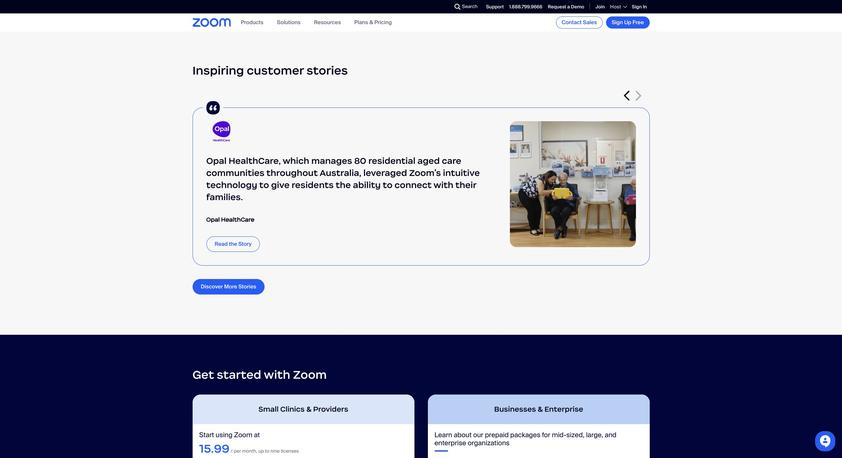 Task type: locate. For each thing, give the bounding box(es) containing it.
None search field
[[430, 1, 456, 12]]

the
[[336, 180, 351, 191], [229, 241, 237, 248]]

support
[[487, 4, 504, 10]]

enterprise
[[545, 405, 584, 415]]

to down leveraged
[[383, 180, 393, 191]]

2 horizontal spatial &
[[538, 405, 543, 415]]

packages
[[511, 431, 541, 440]]

search image
[[455, 4, 461, 10], [455, 4, 461, 10]]

1 vertical spatial sign
[[612, 19, 623, 26]]

sign
[[632, 4, 642, 10], [612, 19, 623, 26]]

prepaid
[[485, 431, 509, 440]]

with
[[434, 180, 454, 191], [264, 368, 291, 383]]

up
[[259, 449, 264, 455]]

& left enterprise on the right bottom of the page
[[538, 405, 543, 415]]

give
[[271, 180, 290, 191]]

customer
[[247, 63, 304, 78]]

0 vertical spatial the
[[336, 180, 351, 191]]

opal left healthcare
[[206, 216, 220, 224]]

opal inside opal healthcare, which manages 80 residential aged care communities throughout australia, leveraged zoom's intuitive technology to give residents the ability to connect with their families.
[[206, 156, 227, 166]]

sign left up
[[612, 19, 623, 26]]

opal for opal healthcare, which manages 80 residential aged care communities throughout australia, leveraged zoom's intuitive technology to give residents the ability to connect with their families.
[[206, 156, 227, 166]]

start using zoom at 15.99 / per month, up to nine licenses
[[199, 431, 299, 457]]

0 vertical spatial sign
[[632, 4, 642, 10]]

the right "read"
[[229, 241, 237, 248]]

at
[[254, 431, 260, 440]]

zoom logo image
[[193, 18, 231, 27]]

started
[[217, 368, 261, 383]]

discover
[[201, 284, 223, 291]]

inspiring customer stories
[[193, 63, 348, 78]]

a
[[568, 4, 570, 10]]

0 horizontal spatial with
[[264, 368, 291, 383]]

stories
[[239, 284, 256, 291]]

families.
[[206, 192, 243, 203]]

2 opal from the top
[[206, 216, 220, 224]]

1 horizontal spatial with
[[434, 180, 454, 191]]

1 horizontal spatial &
[[370, 19, 373, 26]]

mid-
[[552, 431, 567, 440]]

0 vertical spatial zoom
[[293, 368, 327, 383]]

to right up
[[265, 449, 270, 455]]

0 horizontal spatial zoom
[[234, 431, 253, 440]]

up
[[625, 19, 632, 26]]

zoom inside start using zoom at 15.99 / per month, up to nine licenses
[[234, 431, 253, 440]]

free
[[633, 19, 644, 26]]

story
[[238, 241, 252, 248]]

discover more stories
[[201, 284, 256, 291]]

the down australia,
[[336, 180, 351, 191]]

sign for sign up free
[[612, 19, 623, 26]]

plans
[[355, 19, 368, 26]]

1 vertical spatial opal
[[206, 216, 220, 224]]

opal up communities
[[206, 156, 227, 166]]

products button
[[241, 19, 264, 26]]

their
[[456, 180, 477, 191]]

in
[[643, 4, 647, 10]]

clinics
[[280, 405, 305, 415]]

1.888.799.9666 link
[[510, 4, 543, 10]]

businesses
[[494, 405, 536, 415]]

& right the clinics
[[307, 405, 312, 415]]

0 horizontal spatial the
[[229, 241, 237, 248]]

sign left in
[[632, 4, 642, 10]]

providers
[[313, 405, 349, 415]]

1 vertical spatial the
[[229, 241, 237, 248]]

demo
[[571, 4, 585, 10]]

80
[[354, 156, 367, 166]]

sign in
[[632, 4, 647, 10]]

manages
[[312, 156, 352, 166]]

healthcare,
[[229, 156, 281, 166]]

0 vertical spatial with
[[434, 180, 454, 191]]

sales
[[583, 19, 597, 26]]

contact sales link
[[556, 16, 603, 29]]

0 vertical spatial opal
[[206, 156, 227, 166]]

large,
[[586, 431, 604, 440]]

1 vertical spatial zoom
[[234, 431, 253, 440]]

search
[[462, 3, 478, 9]]

about
[[454, 431, 472, 440]]

to
[[259, 180, 269, 191], [383, 180, 393, 191], [265, 449, 270, 455]]

&
[[370, 19, 373, 26], [307, 405, 312, 415], [538, 405, 543, 415]]

1 opal from the top
[[206, 156, 227, 166]]

1 vertical spatial with
[[264, 368, 291, 383]]

1 horizontal spatial sign
[[632, 4, 642, 10]]

0 horizontal spatial sign
[[612, 19, 623, 26]]

zoom
[[293, 368, 327, 383], [234, 431, 253, 440]]

opal
[[206, 156, 227, 166], [206, 216, 220, 224]]

testimonial icon image
[[203, 98, 223, 118]]

opal healthcare image
[[206, 121, 237, 142]]

australia,
[[320, 168, 362, 179]]

1 horizontal spatial the
[[336, 180, 351, 191]]

opal healthcare, which manages 80 residential aged care communities throughout australia, leveraged zoom's intuitive technology to give residents the ability to connect with their families.
[[206, 156, 480, 203]]

discover more stories link
[[193, 279, 265, 295]]

ability
[[353, 180, 381, 191]]

inspiring
[[193, 63, 244, 78]]

businesses & enterprise
[[494, 405, 584, 415]]

& right plans
[[370, 19, 373, 26]]

small clinics & providers
[[259, 405, 349, 415]]

opal for opal healthcare
[[206, 216, 220, 224]]

sign up free
[[612, 19, 644, 26]]



Task type: vqa. For each thing, say whether or not it's contained in the screenshot.
contact
yes



Task type: describe. For each thing, give the bounding box(es) containing it.
read
[[215, 241, 228, 248]]

host
[[611, 4, 622, 10]]

1 horizontal spatial zoom
[[293, 368, 327, 383]]

month,
[[242, 449, 257, 455]]

request a demo
[[548, 4, 585, 10]]

read the story
[[215, 241, 252, 248]]

solutions
[[277, 19, 301, 26]]

enterprise
[[435, 439, 467, 448]]

host button
[[611, 4, 627, 10]]

read the story link
[[206, 237, 260, 252]]

start
[[199, 431, 214, 440]]

more
[[224, 284, 237, 291]]

the inside opal healthcare, which manages 80 residential aged care communities throughout australia, leveraged zoom's intuitive technology to give residents the ability to connect with their families.
[[336, 180, 351, 191]]

connect
[[395, 180, 432, 191]]

1.888.799.9666
[[510, 4, 543, 10]]

which
[[283, 156, 309, 166]]

small
[[259, 405, 279, 415]]

for
[[542, 431, 551, 440]]

throughout
[[267, 168, 318, 179]]

sign in link
[[632, 4, 647, 10]]

& for businesses
[[538, 405, 543, 415]]

communities
[[206, 168, 265, 179]]

contact
[[562, 19, 582, 26]]

request
[[548, 4, 567, 10]]

learn about our prepaid packages for mid-sized, large, and enterprise organizations
[[435, 431, 617, 448]]

products
[[241, 19, 264, 26]]

support link
[[487, 4, 504, 10]]

sign for sign in
[[632, 4, 642, 10]]

aged
[[418, 156, 440, 166]]

request a demo link
[[548, 4, 585, 10]]

learn
[[435, 431, 453, 440]]

resources button
[[314, 19, 341, 26]]

plans & pricing
[[355, 19, 392, 26]]

zoom's
[[409, 168, 441, 179]]

technology
[[206, 180, 257, 191]]

per
[[234, 449, 241, 455]]

residential
[[369, 156, 416, 166]]

organizations
[[468, 439, 510, 448]]

contact sales
[[562, 19, 597, 26]]

stories
[[307, 63, 348, 78]]

healthcare
[[221, 216, 255, 224]]

to left give
[[259, 180, 269, 191]]

join
[[596, 4, 605, 10]]

with inside opal healthcare, which manages 80 residential aged care communities throughout australia, leveraged zoom's intuitive technology to give residents the ability to connect with their families.
[[434, 180, 454, 191]]

using
[[216, 431, 233, 440]]

to inside start using zoom at 15.99 / per month, up to nine licenses
[[265, 449, 270, 455]]

/
[[231, 449, 233, 455]]

& for plans
[[370, 19, 373, 26]]

get
[[193, 368, 214, 383]]

join link
[[596, 4, 605, 10]]

previous slide image
[[624, 91, 630, 101]]

nine
[[271, 449, 280, 455]]

pricing
[[375, 19, 392, 26]]

opal healthcare
[[206, 216, 255, 224]]

sized,
[[567, 431, 585, 440]]

sign up free link
[[606, 16, 650, 29]]

doctors lobby image
[[510, 121, 636, 247]]

plans & pricing link
[[355, 19, 392, 26]]

get started with zoom
[[193, 368, 327, 383]]

testimonialcarouselitemblockproxy-4 element
[[193, 98, 650, 266]]

leveraged
[[364, 168, 407, 179]]

solutions button
[[277, 19, 301, 26]]

intuitive
[[443, 168, 480, 179]]

our
[[474, 431, 484, 440]]

the inside read the story 'link'
[[229, 241, 237, 248]]

resources
[[314, 19, 341, 26]]

licenses
[[281, 449, 299, 455]]

residents
[[292, 180, 334, 191]]

care
[[442, 156, 462, 166]]

0 horizontal spatial &
[[307, 405, 312, 415]]

and
[[605, 431, 617, 440]]

15.99
[[199, 442, 230, 457]]



